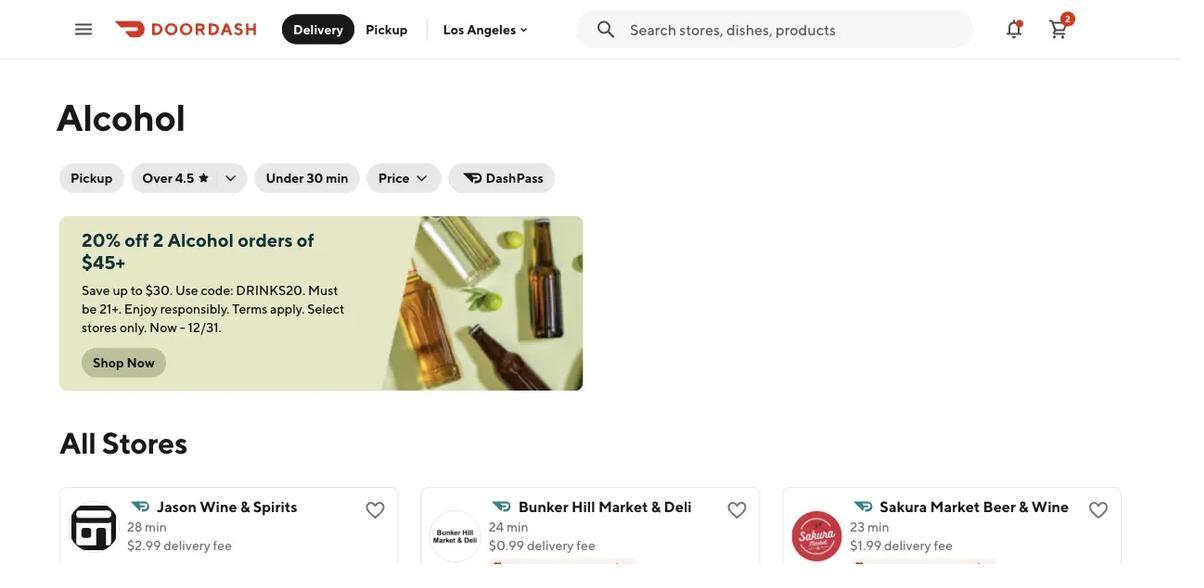 Task type: locate. For each thing, give the bounding box(es) containing it.
1 click to add this store to your saved list image from the left
[[365, 499, 387, 522]]

stores
[[102, 425, 188, 460]]

3 click to add this store to your saved list image from the left
[[1088, 499, 1110, 522]]

fee
[[213, 538, 232, 553], [577, 538, 596, 553], [934, 538, 953, 553]]

1 fee from the left
[[213, 538, 232, 553]]

min inside 24 min $0.99 delivery fee
[[507, 519, 529, 535]]

2 horizontal spatial click to add this store to your saved list image
[[1088, 499, 1110, 522]]

1 horizontal spatial 2
[[1066, 13, 1071, 24]]

3 & from the left
[[1019, 498, 1029, 516]]

& right beer
[[1019, 498, 1029, 516]]

2 right notification bell image
[[1066, 13, 1071, 24]]

drinks20.
[[236, 283, 306, 298]]

los angeles
[[443, 22, 516, 37]]

1 & from the left
[[240, 498, 250, 516]]

1 wine from the left
[[200, 498, 237, 516]]

1 horizontal spatial &
[[652, 498, 661, 516]]

wine right beer
[[1032, 498, 1070, 516]]

24 min $0.99 delivery fee
[[489, 519, 596, 553]]

delivery down sakura
[[885, 538, 932, 553]]

& for sakura market beer & wine
[[1019, 498, 1029, 516]]

alcohol up over
[[56, 95, 186, 139]]

delivery down bunker
[[527, 538, 574, 553]]

apply.
[[270, 301, 305, 317]]

min inside the '23 min $1.99 delivery fee'
[[868, 519, 890, 535]]

wine right the jason
[[200, 498, 237, 516]]

fee down hill
[[577, 538, 596, 553]]

off
[[125, 229, 149, 251]]

beer
[[984, 498, 1016, 516]]

min for sakura market beer & wine
[[868, 519, 890, 535]]

23 min $1.99 delivery fee
[[851, 519, 953, 553]]

delivery inside the '23 min $1.99 delivery fee'
[[885, 538, 932, 553]]

min inside button
[[326, 170, 349, 186]]

2 click to add this store to your saved list image from the left
[[726, 499, 749, 522]]

over
[[142, 170, 173, 186]]

terms
[[232, 301, 268, 317]]

delivery inside 28 min $2.99 delivery fee
[[164, 538, 211, 553]]

3 delivery from the left
[[885, 538, 932, 553]]

over 4.5 button
[[131, 163, 247, 193]]

of
[[297, 229, 315, 251]]

0 horizontal spatial click to add this store to your saved list image
[[365, 499, 387, 522]]

0 vertical spatial pickup
[[366, 21, 408, 37]]

1 vertical spatial 2
[[153, 229, 164, 251]]

min right 28
[[145, 519, 167, 535]]

& left deli
[[652, 498, 661, 516]]

28
[[127, 519, 142, 535]]

0 horizontal spatial &
[[240, 498, 250, 516]]

2 & from the left
[[652, 498, 661, 516]]

fee inside 24 min $0.99 delivery fee
[[577, 538, 596, 553]]

pickup button
[[355, 14, 419, 44], [59, 163, 124, 193]]

1 vertical spatial pickup
[[71, 170, 113, 186]]

0 horizontal spatial market
[[599, 498, 649, 516]]

0 horizontal spatial fee
[[213, 538, 232, 553]]

min right 23
[[868, 519, 890, 535]]

min
[[326, 170, 349, 186], [145, 519, 167, 535], [507, 519, 529, 535], [868, 519, 890, 535]]

open menu image
[[72, 18, 95, 40]]

2 fee from the left
[[577, 538, 596, 553]]

fee inside 28 min $2.99 delivery fee
[[213, 538, 232, 553]]

2 horizontal spatial fee
[[934, 538, 953, 553]]

must
[[308, 283, 339, 298]]

& for bunker hill market & deli
[[652, 498, 661, 516]]

0 vertical spatial now
[[150, 320, 177, 335]]

1 vertical spatial alcohol
[[167, 229, 234, 251]]

30
[[307, 170, 323, 186]]

2 horizontal spatial delivery
[[885, 538, 932, 553]]

delivery
[[293, 21, 344, 37]]

0 horizontal spatial delivery
[[164, 538, 211, 553]]

under 30 min
[[266, 170, 349, 186]]

0 horizontal spatial wine
[[200, 498, 237, 516]]

1 vertical spatial now
[[127, 355, 155, 370]]

&
[[240, 498, 250, 516], [652, 498, 661, 516], [1019, 498, 1029, 516]]

1 horizontal spatial market
[[931, 498, 981, 516]]

& left spirits
[[240, 498, 250, 516]]

fee for market
[[934, 538, 953, 553]]

delivery for sakura
[[885, 538, 932, 553]]

2 right off
[[153, 229, 164, 251]]

fee down sakura market beer & wine
[[934, 538, 953, 553]]

pickup button left los
[[355, 14, 419, 44]]

2 wine from the left
[[1032, 498, 1070, 516]]

$1.99
[[851, 538, 882, 553]]

0 horizontal spatial 2
[[153, 229, 164, 251]]

2 delivery from the left
[[527, 538, 574, 553]]

$0.99
[[489, 538, 525, 553]]

now left the -
[[150, 320, 177, 335]]

jason wine & spirits
[[157, 498, 298, 516]]

24
[[489, 519, 504, 535]]

code:
[[201, 283, 233, 298]]

pickup left los
[[366, 21, 408, 37]]

delivery inside 24 min $0.99 delivery fee
[[527, 538, 574, 553]]

min inside 28 min $2.99 delivery fee
[[145, 519, 167, 535]]

now
[[150, 320, 177, 335], [127, 355, 155, 370]]

1 horizontal spatial delivery
[[527, 538, 574, 553]]

pickup
[[366, 21, 408, 37], [71, 170, 113, 186]]

click to add this store to your saved list image
[[365, 499, 387, 522], [726, 499, 749, 522], [1088, 499, 1110, 522]]

delivery
[[164, 538, 211, 553], [527, 538, 574, 553], [885, 538, 932, 553]]

0 vertical spatial alcohol
[[56, 95, 186, 139]]

1 horizontal spatial wine
[[1032, 498, 1070, 516]]

market left beer
[[931, 498, 981, 516]]

price button
[[367, 163, 441, 193]]

0 horizontal spatial pickup button
[[59, 163, 124, 193]]

pickup up 20%
[[71, 170, 113, 186]]

min for bunker hill market & deli
[[507, 519, 529, 535]]

market right hill
[[599, 498, 649, 516]]

fee inside the '23 min $1.99 delivery fee'
[[934, 538, 953, 553]]

delivery down the jason
[[164, 538, 211, 553]]

fee down jason wine & spirits
[[213, 538, 232, 553]]

all stores
[[59, 425, 188, 460]]

alcohol inside 20% off 2 alcohol orders of $45+ save up to $30. use code: drinks20. must be 21+. enjoy responsibly. terms apply. select stores only. now -  12/31.
[[167, 229, 234, 251]]

12/31.
[[188, 320, 222, 335]]

spirits
[[253, 498, 298, 516]]

1 horizontal spatial pickup button
[[355, 14, 419, 44]]

1 horizontal spatial click to add this store to your saved list image
[[726, 499, 749, 522]]

3 fee from the left
[[934, 538, 953, 553]]

click to add this store to your saved list image for bunker hill market & deli
[[726, 499, 749, 522]]

be
[[82, 301, 97, 317]]

pickup for pickup button to the top
[[366, 21, 408, 37]]

market
[[599, 498, 649, 516], [931, 498, 981, 516]]

alcohol
[[56, 95, 186, 139], [167, 229, 234, 251]]

$2.99
[[127, 538, 161, 553]]

-
[[180, 320, 185, 335]]

min right 24
[[507, 519, 529, 535]]

min right 30
[[326, 170, 349, 186]]

1 vertical spatial pickup button
[[59, 163, 124, 193]]

pickup for pickup button to the bottom
[[71, 170, 113, 186]]

0 vertical spatial 2
[[1066, 13, 1071, 24]]

1 delivery from the left
[[164, 538, 211, 553]]

0 horizontal spatial pickup
[[71, 170, 113, 186]]

1 horizontal spatial pickup
[[366, 21, 408, 37]]

now right shop
[[127, 355, 155, 370]]

pickup button up 20%
[[59, 163, 124, 193]]

1 horizontal spatial fee
[[577, 538, 596, 553]]

2
[[1066, 13, 1071, 24], [153, 229, 164, 251]]

jason
[[157, 498, 197, 516]]

select
[[307, 301, 345, 317]]

alcohol up use
[[167, 229, 234, 251]]

2 horizontal spatial &
[[1019, 498, 1029, 516]]

wine
[[200, 498, 237, 516], [1032, 498, 1070, 516]]

20%
[[82, 229, 121, 251]]

up
[[113, 283, 128, 298]]



Task type: describe. For each thing, give the bounding box(es) containing it.
click to add this store to your saved list image for sakura market beer & wine
[[1088, 499, 1110, 522]]

20% off 2 alcohol orders of $45+ save up to $30. use code: drinks20. must be 21+. enjoy responsibly. terms apply. select stores only. now -  12/31.
[[82, 229, 345, 335]]

$30.
[[146, 283, 173, 298]]

over 4.5
[[142, 170, 194, 186]]

2 market from the left
[[931, 498, 981, 516]]

under 30 min button
[[255, 163, 360, 193]]

save
[[82, 283, 110, 298]]

under
[[266, 170, 304, 186]]

now inside 20% off 2 alcohol orders of $45+ save up to $30. use code: drinks20. must be 21+. enjoy responsibly. terms apply. select stores only. now -  12/31.
[[150, 320, 177, 335]]

dashpass
[[486, 170, 544, 186]]

price
[[378, 170, 410, 186]]

delivery for jason
[[164, 538, 211, 553]]

angeles
[[467, 22, 516, 37]]

hill
[[572, 498, 596, 516]]

$45+
[[82, 252, 125, 273]]

all
[[59, 425, 96, 460]]

delivery button
[[282, 14, 355, 44]]

dashpass button
[[449, 163, 555, 193]]

deli
[[664, 498, 692, 516]]

21+.
[[100, 301, 122, 317]]

to
[[131, 283, 143, 298]]

23
[[851, 519, 865, 535]]

sakura market beer & wine
[[880, 498, 1070, 516]]

min for jason wine & spirits
[[145, 519, 167, 535]]

2 button
[[1041, 11, 1078, 48]]

bunker hill market & deli
[[519, 498, 692, 516]]

fee for wine
[[213, 538, 232, 553]]

enjoy
[[124, 301, 158, 317]]

click to add this store to your saved list image for jason wine & spirits
[[365, 499, 387, 522]]

notification bell image
[[1004, 18, 1026, 40]]

Store search: begin typing to search for stores available on DoorDash text field
[[630, 19, 963, 39]]

1 market from the left
[[599, 498, 649, 516]]

orders
[[238, 229, 293, 251]]

2 inside button
[[1066, 13, 1071, 24]]

now inside shop now button
[[127, 355, 155, 370]]

0 vertical spatial pickup button
[[355, 14, 419, 44]]

stores
[[82, 320, 117, 335]]

2 inside 20% off 2 alcohol orders of $45+ save up to $30. use code: drinks20. must be 21+. enjoy responsibly. terms apply. select stores only. now -  12/31.
[[153, 229, 164, 251]]

1 items, open order cart image
[[1048, 18, 1070, 40]]

responsibly.
[[160, 301, 230, 317]]

shop now button
[[82, 348, 166, 378]]

sakura
[[880, 498, 928, 516]]

delivery for bunker
[[527, 538, 574, 553]]

only.
[[120, 320, 147, 335]]

los angeles button
[[443, 22, 531, 37]]

use
[[175, 283, 198, 298]]

4.5
[[175, 170, 194, 186]]

los
[[443, 22, 464, 37]]

shop now
[[93, 355, 155, 370]]

28 min $2.99 delivery fee
[[127, 519, 232, 553]]

shop
[[93, 355, 124, 370]]

fee for hill
[[577, 538, 596, 553]]

bunker
[[519, 498, 569, 516]]



Task type: vqa. For each thing, say whether or not it's contained in the screenshot.
•
no



